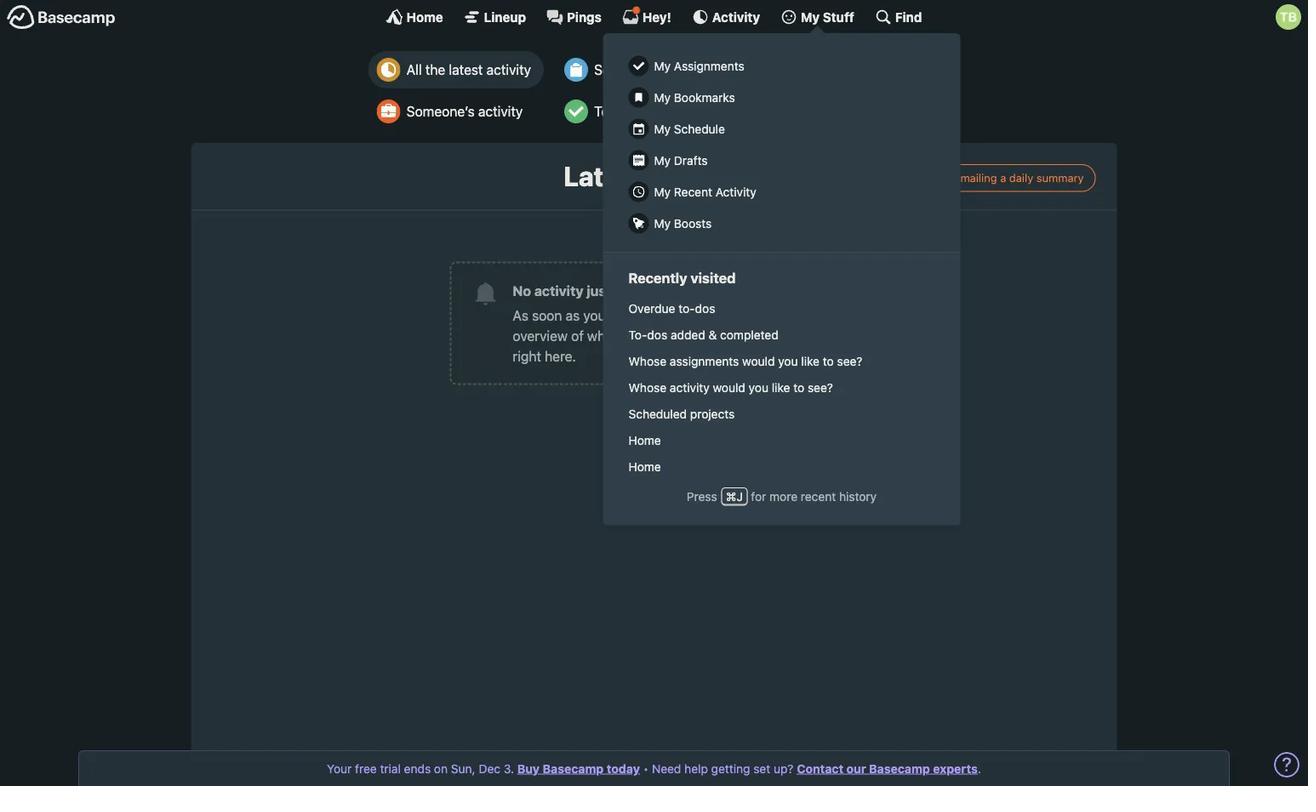 Task type: locate. For each thing, give the bounding box(es) containing it.
my inside popup button
[[801, 9, 820, 24]]

whose assignments would you like to see? link
[[620, 348, 943, 375]]

to-
[[594, 103, 615, 120], [629, 328, 647, 342]]

1 horizontal spatial see?
[[837, 354, 863, 368]]

latest
[[449, 62, 483, 78]]

someone's assignments
[[594, 62, 744, 78]]

1 horizontal spatial dos
[[647, 328, 667, 342]]

like for whose activity would you like to see?
[[772, 381, 790, 395]]

my drafts link
[[620, 145, 943, 176]]

to down whose assignments would you like to see? link
[[793, 381, 804, 395]]

& down rolling,
[[709, 328, 717, 342]]

my for my drafts
[[654, 153, 671, 167]]

my down someone's assignments link
[[654, 90, 671, 104]]

the
[[425, 62, 445, 78], [633, 307, 653, 323]]

to inside whose activity would you like to see? link
[[793, 381, 804, 395]]

to up whose activity would you like to see? link
[[823, 354, 834, 368]]

to-dos added & completed link for contact our basecamp experts
[[556, 93, 775, 130]]

would down whose assignments would you like to see?
[[713, 381, 745, 395]]

activity for whose activity would you like to see?
[[670, 381, 710, 395]]

would up whose activity would you like to see? link
[[742, 354, 775, 368]]

to-dos added & completed link
[[556, 93, 775, 130], [620, 322, 943, 348]]

the inside no activity just yet as soon as you get the ball rolling, you can get an overview of what's happening across basecamp right here.
[[633, 307, 653, 323]]

0 horizontal spatial the
[[425, 62, 445, 78]]

like for whose assignments would you like to see?
[[801, 354, 820, 368]]

my recent activity link
[[620, 176, 943, 208]]

main element
[[0, 0, 1308, 526]]

added up my schedule
[[641, 103, 681, 120]]

0 vertical spatial to-dos added & completed link
[[556, 93, 775, 130]]

you
[[583, 307, 606, 323], [727, 307, 749, 323], [778, 354, 798, 368], [749, 381, 769, 395]]

to inside whose assignments would you like to see? link
[[823, 354, 834, 368]]

to-dos added & completed link down someone's assignments link
[[556, 93, 775, 130]]

recently visited
[[629, 270, 736, 287]]

recently
[[629, 270, 687, 287]]

overview
[[513, 328, 568, 344]]

someone's for someone's activity
[[407, 103, 475, 120]]

to-dos added & completed link up whose assignments would you like to see?
[[620, 322, 943, 348]]

&
[[684, 103, 694, 120], [709, 328, 717, 342]]

like up whose activity would you like to see? link
[[801, 354, 820, 368]]

as
[[566, 307, 580, 323]]

activity up scheduled projects
[[670, 381, 710, 395]]

& up my schedule
[[684, 103, 694, 120]]

0 horizontal spatial someone's
[[407, 103, 475, 120]]

assignments up bookmarks
[[666, 62, 744, 78]]

to- right todo 'image'
[[594, 103, 615, 120]]

whose up scheduled
[[629, 381, 667, 395]]

dos right todo 'image'
[[615, 103, 638, 120]]

0 vertical spatial to-
[[594, 103, 615, 120]]

someone's down all the latest activity link
[[407, 103, 475, 120]]

1 horizontal spatial to
[[823, 354, 834, 368]]

0 vertical spatial someone's
[[594, 62, 662, 78]]

my schedule link
[[620, 113, 943, 145]]

right
[[513, 348, 541, 364]]

to
[[823, 354, 834, 368], [793, 381, 804, 395]]

scheduled projects link
[[620, 401, 943, 427]]

home
[[406, 9, 443, 24], [629, 433, 661, 447], [629, 460, 661, 474]]

buy basecamp today link
[[517, 762, 640, 776]]

1 horizontal spatial someone's
[[594, 62, 662, 78]]

my recent activity
[[654, 185, 756, 199]]

1 horizontal spatial the
[[633, 307, 653, 323]]

see?
[[837, 354, 863, 368], [808, 381, 833, 395]]

my boosts link
[[620, 208, 943, 239]]

you down whose assignments would you like to see?
[[749, 381, 769, 395]]

1 vertical spatial someone's
[[407, 103, 475, 120]]

whose for whose activity would you like to see?
[[629, 381, 667, 395]]

someone's for someone's assignments
[[594, 62, 662, 78]]

dos down visited
[[695, 301, 715, 315]]

1 horizontal spatial like
[[801, 354, 820, 368]]

my left boosts
[[654, 216, 671, 230]]

0 vertical spatial like
[[801, 354, 820, 368]]

someone's assignments link
[[556, 51, 775, 89]]

basecamp down can
[[744, 328, 809, 344]]

whose down happening
[[629, 354, 667, 368]]

boosts
[[674, 216, 712, 230]]

the right all at the left of the page
[[425, 62, 445, 78]]

recently visited pages element
[[620, 295, 943, 480]]

activity up soon on the top left of page
[[534, 282, 584, 299]]

to-dos added & completed
[[594, 103, 763, 120], [629, 328, 779, 342]]

dos
[[615, 103, 638, 120], [695, 301, 715, 315], [647, 328, 667, 342]]

0 horizontal spatial &
[[684, 103, 694, 120]]

can
[[753, 307, 775, 323]]

dos down ball
[[647, 328, 667, 342]]

like
[[801, 354, 820, 368], [772, 381, 790, 395]]

home link up more
[[620, 454, 943, 480]]

1 vertical spatial like
[[772, 381, 790, 395]]

overdue
[[629, 301, 675, 315]]

assignments inside recently visited pages element
[[670, 354, 739, 368]]

whose for whose assignments would you like to see?
[[629, 354, 667, 368]]

whose
[[629, 354, 667, 368], [629, 381, 667, 395]]

my for my schedule
[[654, 122, 671, 136]]

basecamp right our
[[869, 762, 930, 776]]

to- down "overdue"
[[629, 328, 647, 342]]

0 vertical spatial dos
[[615, 103, 638, 120]]

reports image
[[796, 58, 820, 82]]

1 vertical spatial to-
[[629, 328, 647, 342]]

0 vertical spatial &
[[684, 103, 694, 120]]

see? for whose activity would you like to see?
[[808, 381, 833, 395]]

1 vertical spatial see?
[[808, 381, 833, 395]]

1 vertical spatial home
[[629, 433, 661, 447]]

added
[[641, 103, 681, 120], [671, 328, 705, 342]]

0 vertical spatial added
[[641, 103, 681, 120]]

completed down can
[[720, 328, 779, 342]]

0 vertical spatial assignments
[[666, 62, 744, 78]]

would for activity
[[713, 381, 745, 395]]

activity right latest
[[487, 62, 531, 78]]

completed
[[697, 103, 763, 120], [720, 328, 779, 342]]

free
[[355, 762, 377, 776]]

like down whose assignments would you like to see? link
[[772, 381, 790, 395]]

on
[[434, 762, 448, 776]]

basecamp
[[744, 328, 809, 344], [543, 762, 604, 776], [869, 762, 930, 776]]

1 whose from the top
[[629, 354, 667, 368]]

scheduled projects
[[629, 407, 735, 421]]

my for my stuff
[[801, 9, 820, 24]]

2 horizontal spatial basecamp
[[869, 762, 930, 776]]

0 vertical spatial to-dos added & completed
[[594, 103, 763, 120]]

someone's activity link
[[368, 93, 544, 130]]

activity inside recently visited pages element
[[670, 381, 710, 395]]

activity for someone's activity
[[478, 103, 523, 120]]

completed up schedule
[[697, 103, 763, 120]]

1 horizontal spatial &
[[709, 328, 717, 342]]

to-dos added & completed down rolling,
[[629, 328, 779, 342]]

to for whose activity would you like to see?
[[793, 381, 804, 395]]

my up 'my drafts'
[[654, 122, 671, 136]]

0 horizontal spatial see?
[[808, 381, 833, 395]]

basecamp right buy
[[543, 762, 604, 776]]

experts
[[933, 762, 978, 776]]

1 vertical spatial added
[[671, 328, 705, 342]]

my left stuff
[[801, 9, 820, 24]]

activity inside my stuff element
[[716, 185, 756, 199]]

0 vertical spatial to
[[823, 354, 834, 368]]

see? down whose assignments would you like to see? link
[[808, 381, 833, 395]]

would
[[742, 354, 775, 368], [713, 381, 745, 395]]

of
[[571, 328, 584, 344]]

get
[[609, 307, 629, 323], [779, 307, 799, 323]]

my up my bookmarks
[[654, 59, 671, 73]]

added down rolling,
[[671, 328, 705, 342]]

1 horizontal spatial get
[[779, 307, 799, 323]]

my left recent
[[654, 185, 671, 199]]

1 vertical spatial assignments
[[670, 354, 739, 368]]

get left the an
[[779, 307, 799, 323]]

a
[[1000, 172, 1006, 184]]

1 vertical spatial to
[[793, 381, 804, 395]]

2 whose from the top
[[629, 381, 667, 395]]

1 vertical spatial to-dos added & completed link
[[620, 322, 943, 348]]

to-dos added & completed inside recently visited pages element
[[629, 328, 779, 342]]

1 vertical spatial dos
[[695, 301, 715, 315]]

0 horizontal spatial to-
[[594, 103, 615, 120]]

0 horizontal spatial dos
[[615, 103, 638, 120]]

pings button
[[546, 9, 602, 26]]

assignments down across
[[670, 354, 739, 368]]

someone's right assignment icon at the left top
[[594, 62, 662, 78]]

activity inside no activity just yet as soon as you get the ball rolling, you can get an overview of what's happening across basecamp right here.
[[534, 282, 584, 299]]

0 horizontal spatial to
[[793, 381, 804, 395]]

1 vertical spatial whose
[[629, 381, 667, 395]]

0 horizontal spatial like
[[772, 381, 790, 395]]

see? up whose activity would you like to see? link
[[837, 354, 863, 368]]

0 vertical spatial completed
[[697, 103, 763, 120]]

getting
[[711, 762, 750, 776]]

lineup link
[[464, 9, 526, 26]]

basecamp inside no activity just yet as soon as you get the ball rolling, you can get an overview of what's happening across basecamp right here.
[[744, 328, 809, 344]]

activity down "all the latest activity"
[[478, 103, 523, 120]]

home link
[[386, 9, 443, 26], [620, 427, 943, 454], [620, 454, 943, 480]]

assignments
[[666, 62, 744, 78], [670, 354, 739, 368]]

my left drafts
[[654, 153, 671, 167]]

2 horizontal spatial dos
[[695, 301, 715, 315]]

to-dos added & completed up my schedule
[[594, 103, 763, 120]]

⌘ j for more recent history
[[726, 489, 877, 503]]

emailing
[[954, 172, 997, 184]]

1 horizontal spatial basecamp
[[744, 328, 809, 344]]

1 vertical spatial &
[[709, 328, 717, 342]]

1 vertical spatial completed
[[720, 328, 779, 342]]

my drafts
[[654, 153, 708, 167]]

1 horizontal spatial to-
[[629, 328, 647, 342]]

0 horizontal spatial get
[[609, 307, 629, 323]]

get up what's
[[609, 307, 629, 323]]

1 vertical spatial to-dos added & completed
[[629, 328, 779, 342]]

ball
[[657, 307, 678, 323]]

rolling,
[[682, 307, 723, 323]]

someone's
[[594, 62, 662, 78], [407, 103, 475, 120]]

0 vertical spatial would
[[742, 354, 775, 368]]

0 vertical spatial see?
[[837, 354, 863, 368]]

activity link
[[692, 9, 760, 26]]

1 vertical spatial would
[[713, 381, 745, 395]]

tim burton image
[[1276, 4, 1301, 30]]

0 vertical spatial whose
[[629, 354, 667, 368]]

help
[[684, 762, 708, 776]]

1 vertical spatial the
[[633, 307, 653, 323]]

bookmarks
[[674, 90, 735, 104]]

up?
[[774, 762, 794, 776]]

the left ball
[[633, 307, 653, 323]]



Task type: vqa. For each thing, say whether or not it's contained in the screenshot.
Tip Start a new project from this template
no



Task type: describe. For each thing, give the bounding box(es) containing it.
all the latest activity link
[[368, 51, 544, 89]]

person report image
[[377, 100, 401, 123]]

as
[[513, 307, 528, 323]]

assignments for whose
[[670, 354, 739, 368]]

visited
[[691, 270, 736, 287]]

2 get from the left
[[779, 307, 799, 323]]

whose activity would you like to see? link
[[620, 375, 943, 401]]

emailing a daily summary button
[[928, 164, 1096, 192]]

my boosts
[[654, 216, 712, 230]]

find button
[[875, 9, 922, 26]]

my bookmarks link
[[620, 82, 943, 113]]

0 vertical spatial the
[[425, 62, 445, 78]]

press
[[687, 489, 717, 503]]

an
[[802, 307, 817, 323]]

pings
[[567, 9, 602, 24]]

today
[[607, 762, 640, 776]]

hey!
[[643, 9, 671, 24]]

trial
[[380, 762, 401, 776]]

buy
[[517, 762, 540, 776]]

latest activity
[[564, 160, 744, 192]]

yet
[[615, 282, 636, 299]]

more
[[769, 489, 798, 503]]

overdue to-dos
[[629, 301, 715, 315]]

here.
[[545, 348, 576, 364]]

find
[[895, 9, 922, 24]]

emailing a daily summary
[[954, 172, 1084, 184]]

3.
[[504, 762, 514, 776]]

set
[[753, 762, 770, 776]]

my for my bookmarks
[[654, 90, 671, 104]]

all
[[407, 62, 422, 78]]

my for my recent activity
[[654, 185, 671, 199]]

to-dos added & completed link for my drafts
[[620, 322, 943, 348]]

our
[[846, 762, 866, 776]]

your free trial ends on sun, dec  3. buy basecamp today • need help getting set up? contact our basecamp experts .
[[327, 762, 981, 776]]

todo image
[[564, 100, 588, 123]]

completed inside recently visited pages element
[[720, 328, 779, 342]]

ends
[[404, 762, 431, 776]]

home link up all at the left of the page
[[386, 9, 443, 26]]

dec
[[479, 762, 500, 776]]

my assignments
[[654, 59, 745, 73]]

whose assignments would you like to see?
[[629, 354, 863, 368]]

schedule image
[[796, 100, 820, 123]]

2 vertical spatial home
[[629, 460, 661, 474]]

you left can
[[727, 307, 749, 323]]

to- inside recently visited pages element
[[629, 328, 647, 342]]

contact our basecamp experts link
[[797, 762, 978, 776]]

latest
[[564, 160, 643, 192]]

j
[[737, 489, 743, 503]]

activity for no activity just yet as soon as you get the ball rolling, you can get an overview of what's happening across basecamp right here.
[[534, 282, 584, 299]]

0 horizontal spatial basecamp
[[543, 762, 604, 776]]

2 vertical spatial dos
[[647, 328, 667, 342]]

my bookmarks
[[654, 90, 735, 104]]

my schedule
[[654, 122, 725, 136]]

projects
[[690, 407, 735, 421]]

would for assignments
[[742, 354, 775, 368]]

home link down whose activity would you like to see? link
[[620, 427, 943, 454]]

dos inside "link"
[[695, 301, 715, 315]]

to-
[[679, 301, 695, 315]]

hey! button
[[622, 6, 671, 26]]

my stuff button
[[781, 9, 854, 26]]

assignment image
[[564, 58, 588, 82]]

no
[[513, 282, 531, 299]]

summary
[[1036, 172, 1084, 184]]

assignments for someone's
[[666, 62, 744, 78]]

overdue to-dos link
[[620, 295, 943, 322]]

recent
[[801, 489, 836, 503]]

you up whose activity would you like to see? link
[[778, 354, 798, 368]]

across
[[700, 328, 741, 344]]

daily
[[1009, 172, 1033, 184]]

recent
[[674, 185, 712, 199]]

.
[[978, 762, 981, 776]]

someone's activity
[[407, 103, 523, 120]]

you right as
[[583, 307, 606, 323]]

& inside recently visited pages element
[[709, 328, 717, 342]]

assignments
[[674, 59, 745, 73]]

my assignments link
[[620, 50, 943, 82]]

just
[[587, 282, 611, 299]]

switch accounts image
[[7, 4, 116, 31]]

stuff
[[823, 9, 854, 24]]

soon
[[532, 307, 562, 323]]

happening
[[631, 328, 696, 344]]

need
[[652, 762, 681, 776]]

all the latest activity
[[407, 62, 531, 78]]

my stuff
[[801, 9, 854, 24]]

my for my boosts
[[654, 216, 671, 230]]

•
[[643, 762, 649, 776]]

activity report image
[[377, 58, 401, 82]]

what's
[[587, 328, 628, 344]]

for
[[751, 489, 766, 503]]

my stuff element
[[620, 50, 943, 239]]

contact
[[797, 762, 844, 776]]

to for whose assignments would you like to see?
[[823, 354, 834, 368]]

⌘
[[726, 489, 737, 503]]

scheduled
[[629, 407, 687, 421]]

whose activity would you like to see?
[[629, 381, 833, 395]]

1 get from the left
[[609, 307, 629, 323]]

drafts
[[674, 153, 708, 167]]

schedule
[[674, 122, 725, 136]]

my for my assignments
[[654, 59, 671, 73]]

see? for whose assignments would you like to see?
[[837, 354, 863, 368]]

added inside recently visited pages element
[[671, 328, 705, 342]]

your
[[327, 762, 352, 776]]

no activity just yet as soon as you get the ball rolling, you can get an overview of what's happening across basecamp right here.
[[513, 282, 817, 364]]

lineup
[[484, 9, 526, 24]]

0 vertical spatial home
[[406, 9, 443, 24]]



